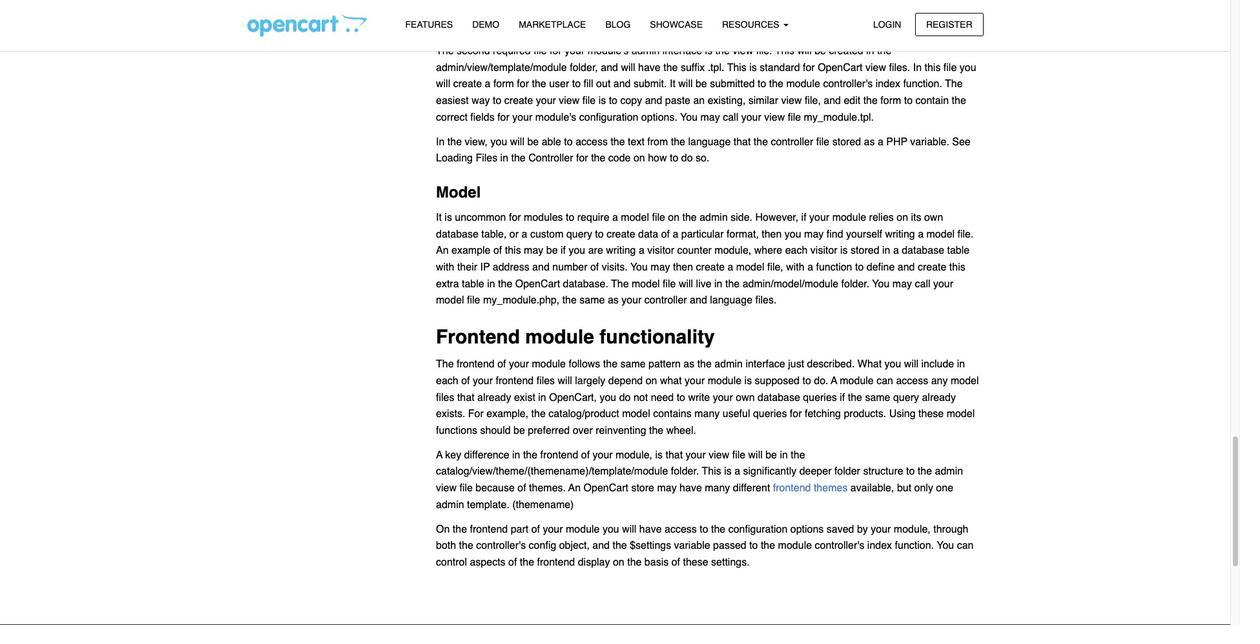Task type: vqa. For each thing, say whether or not it's contained in the screenshot.
stored within It is uncommon for modules to require a model file on the admin side. However, if your module relies on its own database table, or a custom query to create data of a particular format, then you may find yourself writing a model file. An example of this may be if you are writing a visitor counter module, where each visitor is stored in a database table with their IP address and number of visits. You may then create a model file, with a function to define and create this extra table in the OpenCart database. The model file will live in the admin/model/module folder. You may call your model file my_module.php, the same as your controller and language files.
yes



Task type: locate. For each thing, give the bounding box(es) containing it.
2 horizontal spatial if
[[840, 392, 845, 403]]

1 vertical spatial module,
[[616, 449, 652, 461]]

index
[[876, 78, 900, 90], [867, 540, 892, 552]]

0 horizontal spatial each
[[436, 375, 458, 387]]

you inside the second required file for your module's admin interface is the view file. this will be created in the admin/view/template/module folder, and will have the suffix .tpl. this is standard for opencart view files. in this file you will create a form for the user to fill out and submit. it will be submitted to the module controller's index function. the easiest way to create your view file is to copy and paste an existing, similar view file, and edit the form to contain the correct fields for your module's configuration options. you may call your view file my_module.tpl.
[[960, 62, 976, 74]]

in inside the second required file for your module's admin interface is the view file. this will be created in the admin/view/template/module folder, and will have the suffix .tpl. this is standard for opencart view files. in this file you will create a form for the user to fill out and submit. it will be submitted to the module controller's index function. the easiest way to create your view file is to copy and paste an existing, similar view file, and edit the form to contain the correct fields for your module's configuration options. you may call your view file my_module.tpl.
[[866, 45, 874, 57]]

basis
[[645, 557, 669, 568]]

as inside the frontend of your module follows the same pattern as the admin interface just described. what you will include in each of your frontend files will largely depend on what your module is supposed to do. a module can access any model files that already exist in opencart, you do not need to write your own database queries if the same query already exists. for example, the catalog/product model contains many useful queries for fetching products. using these model functions should be preferred over reinventing the wheel.
[[684, 359, 695, 370]]

module down what
[[840, 375, 874, 387]]

be inside the frontend of your module follows the same pattern as the admin interface just described. what you will include in each of your frontend files will largely depend on what your module is supposed to do. a module can access any model files that already exist in opencart, you do not need to write your own database queries if the same query already exists. for example, the catalog/product model contains many useful queries for fetching products. using these model functions should be preferred over reinventing the wheel.
[[514, 425, 525, 436]]

your
[[565, 45, 585, 57], [536, 95, 556, 107], [512, 112, 532, 123], [741, 112, 761, 123], [809, 212, 829, 224], [933, 278, 953, 290], [622, 295, 642, 306], [509, 359, 529, 370], [473, 375, 493, 387], [685, 375, 705, 387], [713, 392, 733, 403], [593, 449, 613, 461], [686, 449, 706, 461], [543, 524, 563, 535], [871, 524, 891, 535]]

1 horizontal spatial these
[[919, 408, 944, 420]]

interface up suffix
[[663, 45, 702, 57]]

user
[[549, 78, 569, 90]]

1 horizontal spatial file,
[[805, 95, 821, 107]]

many left different
[[705, 482, 730, 494]]

1 horizontal spatial visitor
[[811, 245, 838, 257]]

opencart inside a key difference in the frontend of your module, is that your view file will be in the catalog/view/theme/(themename)/template/module folder. this is a significantly deeper folder structure to the admin view file because of themes. an opencart store may have many different
[[584, 482, 628, 494]]

fill
[[584, 78, 593, 90]]

be up significantly
[[766, 449, 777, 461]]

if up number
[[561, 245, 566, 257]]

do
[[681, 153, 693, 164], [619, 392, 631, 403]]

using
[[889, 408, 916, 420]]

2 vertical spatial if
[[840, 392, 845, 403]]

number
[[552, 262, 587, 273]]

1 horizontal spatial own
[[924, 212, 943, 224]]

may
[[701, 112, 720, 123], [804, 229, 824, 240], [524, 245, 543, 257], [651, 262, 670, 273], [893, 278, 912, 290], [657, 482, 677, 494]]

1 horizontal spatial folder.
[[841, 278, 870, 290]]

0 vertical spatial files.
[[889, 62, 910, 74]]

0 horizontal spatial own
[[736, 392, 755, 403]]

interface
[[663, 45, 702, 57], [746, 359, 785, 370]]

opencart - open source shopping cart solution image
[[247, 14, 367, 37]]

be inside the in the view, you will be able to access the text from the language that the controller file stored as a php variable. see loading files in the controller for the code on how to do so.
[[527, 136, 539, 148]]

to left fill at top
[[572, 78, 581, 90]]

query
[[566, 229, 592, 240], [893, 392, 919, 403]]

these right using
[[919, 408, 944, 420]]

a
[[831, 375, 837, 387], [436, 449, 443, 461]]

view
[[436, 17, 471, 35]]

admin inside it is uncommon for modules to require a model file on the admin side. however, if your module relies on its own database table, or a custom query to create data of a particular format, then you may find yourself writing a model file. an example of this may be if you are writing a visitor counter module, where each visitor is stored in a database table with their ip address and number of visits. you may then create a model file, with a function to define and create this extra table in the opencart database. the model file will live in the admin/model/module folder. you may call your model file my_module.php, the same as your controller and language files.
[[700, 212, 728, 224]]

0 horizontal spatial these
[[683, 557, 708, 568]]

visitor up function
[[811, 245, 838, 257]]

1 horizontal spatial same
[[620, 359, 646, 370]]

may right store
[[657, 482, 677, 494]]

0 vertical spatial many
[[694, 408, 720, 420]]

options
[[790, 524, 824, 535]]

query down require
[[566, 229, 592, 240]]

0 vertical spatial this
[[925, 62, 941, 74]]

0 horizontal spatial interface
[[663, 45, 702, 57]]

yourself
[[846, 229, 882, 240]]

each inside it is uncommon for modules to require a model file on the admin side. however, if your module relies on its own database table, or a custom query to create data of a particular format, then you may find yourself writing a model file. an example of this may be if you are writing a visitor counter module, where each visitor is stored in a database table with their ip address and number of visits. you may then create a model file, with a function to define and create this extra table in the opencart database. the model file will live in the admin/model/module folder. you may call your model file my_module.php, the same as your controller and language files.
[[785, 245, 808, 257]]

for inside the frontend of your module follows the same pattern as the admin interface just described. what you will include in each of your frontend files will largely depend on what your module is supposed to do. a module can access any model files that already exist in opencart, you do not need to write your own database queries if the same query already exists. for example, the catalog/product model contains many useful queries for fetching products. using these model functions should be preferred over reinventing the wheel.
[[790, 408, 802, 420]]

php
[[886, 136, 908, 148]]

function. down through
[[895, 540, 934, 552]]

a left function
[[807, 262, 813, 273]]

in up significantly
[[780, 449, 788, 461]]

you down register link at the right of the page
[[960, 62, 976, 74]]

configuration inside the second required file for your module's admin interface is the view file. this will be created in the admin/view/template/module folder, and will have the suffix .tpl. this is standard for opencart view files. in this file you will create a form for the user to fill out and submit. it will be submitted to the module controller's index function. the easiest way to create your view file is to copy and paste an existing, similar view file, and edit the form to contain the correct fields for your module's configuration options. you may call your view file my_module.tpl.
[[579, 112, 638, 123]]

so.
[[696, 153, 709, 164]]

admin inside a key difference in the frontend of your module, is that your view file will be in the catalog/view/theme/(themename)/template/module folder. this is a significantly deeper folder structure to the admin view file because of themes. an opencart store may have many different
[[935, 466, 963, 478]]

in inside the in the view, you will be able to access the text from the language that the controller file stored as a php variable. see loading files in the controller for the code on how to do so.
[[500, 153, 508, 164]]

folder,
[[570, 62, 598, 74]]

able
[[542, 136, 561, 148]]

call
[[723, 112, 738, 123], [915, 278, 930, 290]]

1 vertical spatial file,
[[767, 262, 783, 273]]

folder. inside it is uncommon for modules to require a model file on the admin side. however, if your module relies on its own database table, or a custom query to create data of a particular format, then you may find yourself writing a model file. an example of this may be if you are writing a visitor counter module, where each visitor is stored in a database table with their ip address and number of visits. you may then create a model file, with a function to define and create this extra table in the opencart database. the model file will live in the admin/model/module folder. you may call your model file my_module.php, the same as your controller and language files.
[[841, 278, 870, 290]]

of right basis at the bottom of page
[[672, 557, 680, 568]]

1 vertical spatial file.
[[958, 229, 974, 240]]

a down format, on the right
[[728, 262, 733, 273]]

0 vertical spatial same
[[580, 295, 605, 306]]

0 horizontal spatial an
[[436, 245, 449, 257]]

create
[[453, 78, 482, 90], [504, 95, 533, 107], [607, 229, 635, 240], [696, 262, 725, 273], [918, 262, 947, 273]]

be down "example,"
[[514, 425, 525, 436]]

1 horizontal spatial database
[[758, 392, 800, 403]]

may down an on the top right of the page
[[701, 112, 720, 123]]

as right pattern on the right bottom
[[684, 359, 695, 370]]

1 vertical spatial an
[[568, 482, 581, 494]]

the second required file for your module's admin interface is the view file. this will be created in the admin/view/template/module folder, and will have the suffix .tpl. this is standard for opencart view files. in this file you will create a form for the user to fill out and submit. it will be submitted to the module controller's index function. the easiest way to create your view file is to copy and paste an existing, similar view file, and edit the form to contain the correct fields for your module's configuration options. you may call your view file my_module.tpl.
[[436, 45, 976, 123]]

can inside the 'on the frontend part of your module you will have access to the configuration options saved by your module, through both the controller's config object, and the $settings variable passed to the module controller's index function. you can control aspects of the frontend display on the basis of these settings.'
[[957, 540, 974, 552]]

0 vertical spatial as
[[864, 136, 875, 148]]

the up .tpl.
[[715, 45, 730, 57]]

1 horizontal spatial form
[[881, 95, 901, 107]]

the up only
[[918, 466, 932, 478]]

1 horizontal spatial interface
[[746, 359, 785, 370]]

module, inside the 'on the frontend part of your module you will have access to the configuration options saved by your module, through both the controller's config object, and the $settings variable passed to the module controller's index function. you can control aspects of the frontend display on the basis of these settings.'
[[894, 524, 931, 535]]

2 vertical spatial opencart
[[584, 482, 628, 494]]

frontend down the config
[[537, 557, 575, 568]]

may down define
[[893, 278, 912, 290]]

however,
[[755, 212, 798, 224]]

1 horizontal spatial a
[[831, 375, 837, 387]]

function.
[[903, 78, 942, 90], [895, 540, 934, 552]]

index inside the 'on the frontend part of your module you will have access to the configuration options saved by your module, through both the controller's config object, and the $settings variable passed to the module controller's index function. you can control aspects of the frontend display on the basis of these settings.'
[[867, 540, 892, 552]]

it
[[670, 78, 676, 90], [436, 212, 442, 224]]

2 with from the left
[[786, 262, 805, 273]]

will inside a key difference in the frontend of your module, is that your view file will be in the catalog/view/theme/(themename)/template/module folder. this is a significantly deeper folder structure to the admin view file because of themes. an opencart store may have many different
[[748, 449, 763, 461]]

to up but
[[906, 466, 915, 478]]

and up my_module.tpl.
[[824, 95, 841, 107]]

marketplace link
[[509, 14, 596, 36]]

1 horizontal spatial controller
[[771, 136, 813, 148]]

0 vertical spatial it
[[670, 78, 676, 90]]

as inside it is uncommon for modules to require a model file on the admin side. however, if your module relies on its own database table, or a custom query to create data of a particular format, then you may find yourself writing a model file. an example of this may be if you are writing a visitor counter module, where each visitor is stored in a database table with their ip address and number of visits. you may then create a model file, with a function to define and create this extra table in the opencart database. the model file will live in the admin/model/module folder. you may call your model file my_module.php, the same as your controller and language files.
[[608, 295, 619, 306]]

1 vertical spatial module's
[[535, 112, 576, 123]]

1 horizontal spatial then
[[762, 229, 782, 240]]

0 vertical spatial module,
[[715, 245, 751, 257]]

you inside the in the view, you will be able to access the text from the language that the controller file stored as a php variable. see loading files in the controller for the code on how to do so.
[[491, 136, 507, 148]]

0 vertical spatial controller
[[771, 136, 813, 148]]

0 horizontal spatial folder.
[[671, 466, 699, 478]]

configuration down copy
[[579, 112, 638, 123]]

blog link
[[596, 14, 640, 36]]

on down "text"
[[634, 153, 645, 164]]

1 horizontal spatial each
[[785, 245, 808, 257]]

include
[[921, 359, 954, 370]]

0 horizontal spatial with
[[436, 262, 454, 273]]

0 horizontal spatial call
[[723, 112, 738, 123]]

same down database.
[[580, 295, 605, 306]]

writing down its
[[885, 229, 915, 240]]

file, up my_module.tpl.
[[805, 95, 821, 107]]

the left suffix
[[663, 62, 678, 74]]

0 vertical spatial if
[[801, 212, 807, 224]]

1 horizontal spatial this
[[925, 62, 941, 74]]

0 horizontal spatial files.
[[755, 295, 777, 306]]

the up passed
[[711, 524, 726, 535]]

2 horizontal spatial same
[[865, 392, 890, 403]]

controller
[[771, 136, 813, 148], [645, 295, 687, 306]]

folder.
[[841, 278, 870, 290], [671, 466, 699, 478]]

in
[[866, 45, 874, 57], [500, 153, 508, 164], [882, 245, 890, 257], [487, 278, 495, 290], [714, 278, 722, 290], [957, 359, 965, 370], [538, 392, 546, 403], [512, 449, 520, 461], [780, 449, 788, 461]]

0 vertical spatial writing
[[885, 229, 915, 240]]

that inside the frontend of your module follows the same pattern as the admin interface just described. what you will include in each of your frontend files will largely depend on what your module is supposed to do. a module can access any model files that already exist in opencart, you do not need to write your own database queries if the same query already exists. for example, the catalog/product model contains many useful queries for fetching products. using these model functions should be preferred over reinventing the wheel.
[[457, 392, 474, 403]]

call inside the second required file for your module's admin interface is the view file. this will be created in the admin/view/template/module folder, and will have the suffix .tpl. this is standard for opencart view files. in this file you will create a form for the user to fill out and submit. it will be submitted to the module controller's index function. the easiest way to create your view file is to copy and paste an existing, similar view file, and edit the form to contain the correct fields for your module's configuration options. you may call your view file my_module.tpl.
[[723, 112, 738, 123]]

file left my_module.tpl.
[[788, 112, 801, 123]]

an inside it is uncommon for modules to require a model file on the admin side. however, if your module relies on its own database table, or a custom query to create data of a particular format, then you may find yourself writing a model file. an example of this may be if you are writing a visitor counter module, where each visitor is stored in a database table with their ip address and number of visits. you may then create a model file, with a function to define and create this extra table in the opencart database. the model file will live in the admin/model/module folder. you may call your model file my_module.php, the same as your controller and language files.
[[436, 245, 449, 257]]

resources
[[722, 19, 782, 30]]

0 vertical spatial file,
[[805, 95, 821, 107]]

form down admin/view/template/module
[[493, 78, 514, 90]]

you inside the 'on the frontend part of your module you will have access to the configuration options saved by your module, through both the controller's config object, and the $settings variable passed to the module controller's index function. you can control aspects of the frontend display on the basis of these settings.'
[[603, 524, 619, 535]]

be left created at the top of page
[[815, 45, 826, 57]]

to up are
[[595, 229, 604, 240]]

1 vertical spatial files.
[[755, 295, 777, 306]]

controller down similar
[[771, 136, 813, 148]]

the down login link
[[877, 45, 892, 57]]

standard
[[760, 62, 800, 74]]

2 vertical spatial access
[[665, 524, 697, 535]]

the inside the frontend of your module follows the same pattern as the admin interface just described. what you will include in each of your frontend files will largely depend on what your module is supposed to do. a module can access any model files that already exist in opencart, you do not need to write your own database queries if the same query already exists. for example, the catalog/product model contains many useful queries for fetching products. using these model functions should be preferred over reinventing the wheel.
[[436, 359, 454, 370]]

will up $settings at right bottom
[[622, 524, 636, 535]]

have inside the 'on the frontend part of your module you will have access to the configuration options saved by your module, through both the controller's config object, and the $settings variable passed to the module controller's index function. you can control aspects of the frontend display on the basis of these settings.'
[[639, 524, 662, 535]]

1 horizontal spatial opencart
[[584, 482, 628, 494]]

same up depend
[[620, 359, 646, 370]]

1 vertical spatial can
[[957, 540, 974, 552]]

1 vertical spatial a
[[436, 449, 443, 461]]

query inside the frontend of your module follows the same pattern as the admin interface just described. what you will include in each of your frontend files will largely depend on what your module is supposed to do. a module can access any model files that already exist in opencart, you do not need to write your own database queries if the same query already exists. for example, the catalog/product model contains many useful queries for fetching products. using these model functions should be preferred over reinventing the wheel.
[[893, 392, 919, 403]]

index inside the second required file for your module's admin interface is the view file. this will be created in the admin/view/template/module folder, and will have the suffix .tpl. this is standard for opencart view files. in this file you will create a form for the user to fill out and submit. it will be submitted to the module controller's index function. the easiest way to create your view file is to copy and paste an existing, similar view file, and edit the form to contain the correct fields for your module's configuration options. you may call your view file my_module.tpl.
[[876, 78, 900, 90]]

1 horizontal spatial call
[[915, 278, 930, 290]]

frontend up catalog/view/theme/(themename)/template/module
[[540, 449, 578, 461]]

ip
[[480, 262, 490, 273]]

0 vertical spatial call
[[723, 112, 738, 123]]

in inside the in the view, you will be able to access the text from the language that the controller file stored as a php variable. see loading files in the controller for the code on how to do so.
[[436, 136, 445, 148]]

will inside it is uncommon for modules to require a model file on the admin side. however, if your module relies on its own database table, or a custom query to create data of a particular format, then you may find yourself writing a model file. an example of this may be if you are writing a visitor counter module, where each visitor is stored in a database table with their ip address and number of visits. you may then create a model file, with a function to define and create this extra table in the opencart database. the model file will live in the admin/model/module folder. you may call your model file my_module.php, the same as your controller and language files.
[[679, 278, 693, 290]]

exist
[[514, 392, 535, 403]]

the
[[715, 45, 730, 57], [877, 45, 892, 57], [663, 62, 678, 74], [532, 78, 546, 90], [769, 78, 784, 90], [863, 95, 878, 107], [952, 95, 966, 107], [447, 136, 462, 148], [611, 136, 625, 148], [671, 136, 685, 148], [754, 136, 768, 148], [511, 153, 526, 164], [591, 153, 605, 164], [682, 212, 697, 224], [498, 278, 512, 290], [725, 278, 740, 290], [562, 295, 577, 306], [603, 359, 618, 370], [697, 359, 712, 370], [848, 392, 862, 403], [531, 408, 546, 420], [649, 425, 663, 436], [523, 449, 538, 461], [791, 449, 805, 461], [918, 466, 932, 478], [453, 524, 467, 535], [711, 524, 726, 535], [459, 540, 473, 552], [613, 540, 627, 552], [761, 540, 775, 552], [520, 557, 534, 568], [627, 557, 642, 568]]

a inside a key difference in the frontend of your module, is that your view file will be in the catalog/view/theme/(themename)/template/module folder. this is a significantly deeper folder structure to the admin view file because of themes. an opencart store may have many different
[[436, 449, 443, 461]]

index up php
[[876, 78, 900, 90]]

created
[[829, 45, 863, 57]]

if inside the frontend of your module follows the same pattern as the admin interface just described. what you will include in each of your frontend files will largely depend on what your module is supposed to do. a module can access any model files that already exist in opencart, you do not need to write your own database queries if the same query already exists. for example, the catalog/product model contains many useful queries for fetching products. using these model functions should be preferred over reinventing the wheel.
[[840, 392, 845, 403]]

this
[[925, 62, 941, 74], [505, 245, 521, 257], [949, 262, 965, 273]]

because
[[476, 482, 515, 494]]

on left what
[[646, 375, 657, 387]]

many inside a key difference in the frontend of your module, is that your view file will be in the catalog/view/theme/(themename)/template/module folder. this is a significantly deeper folder structure to the admin view file because of themes. an opencart store may have many different
[[705, 482, 730, 494]]

useful
[[723, 408, 750, 420]]

counter
[[677, 245, 712, 257]]

0 vertical spatial language
[[688, 136, 731, 148]]

have up submit.
[[638, 62, 661, 74]]

1 vertical spatial function.
[[895, 540, 934, 552]]

1 horizontal spatial query
[[893, 392, 919, 403]]

the up "preferred"
[[531, 408, 546, 420]]

2 horizontal spatial that
[[734, 136, 751, 148]]

this inside the second required file for your module's admin interface is the view file. this will be created in the admin/view/template/module folder, and will have the suffix .tpl. this is standard for opencart view files. in this file you will create a form for the user to fill out and submit. it will be submitted to the module controller's index function. the easiest way to create your view file is to copy and paste an existing, similar view file, and edit the form to contain the correct fields for your module's configuration options. you may call your view file my_module.tpl.
[[925, 62, 941, 74]]

have right store
[[680, 482, 702, 494]]

1 vertical spatial in
[[436, 136, 445, 148]]

same inside it is uncommon for modules to require a model file on the admin side. however, if your module relies on its own database table, or a custom query to create data of a particular format, then you may find yourself writing a model file. an example of this may be if you are writing a visitor counter module, where each visitor is stored in a database table with their ip address and number of visits. you may then create a model file, with a function to define and create this extra table in the opencart database. the model file will live in the admin/model/module folder. you may call your model file my_module.php, the same as your controller and language files.
[[580, 295, 605, 306]]

or
[[510, 229, 519, 240]]

features link
[[396, 14, 463, 36]]

0 vertical spatial module's
[[588, 45, 629, 57]]

on up counter
[[668, 212, 680, 224]]

interface inside the second required file for your module's admin interface is the view file. this will be created in the admin/view/template/module folder, and will have the suffix .tpl. this is standard for opencart view files. in this file you will create a form for the user to fill out and submit. it will be submitted to the module controller's index function. the easiest way to create your view file is to copy and paste an existing, similar view file, and edit the form to contain the correct fields for your module's configuration options. you may call your view file my_module.tpl.
[[663, 45, 702, 57]]

2 horizontal spatial as
[[864, 136, 875, 148]]

2 horizontal spatial this
[[949, 262, 965, 273]]

2 vertical spatial have
[[639, 524, 662, 535]]

different
[[733, 482, 770, 494]]

0 horizontal spatial form
[[493, 78, 514, 90]]

you up the files
[[491, 136, 507, 148]]

to left write
[[677, 392, 685, 403]]

0 horizontal spatial this
[[702, 466, 721, 478]]

files. down admin/model/module
[[755, 295, 777, 306]]

0 vertical spatial an
[[436, 245, 449, 257]]

2 vertical spatial this
[[702, 466, 721, 478]]

file. inside the second required file for your module's admin interface is the view file. this will be created in the admin/view/template/module folder, and will have the suffix .tpl. this is standard for opencart view files. in this file you will create a form for the user to fill out and submit. it will be submitted to the module controller's index function. the easiest way to create your view file is to copy and paste an existing, similar view file, and edit the form to contain the correct fields for your module's configuration options. you may call your view file my_module.tpl.
[[756, 45, 772, 57]]

module, inside a key difference in the frontend of your module, is that your view file will be in the catalog/view/theme/(themename)/template/module folder. this is a significantly deeper folder structure to the admin view file because of themes. an opencart store may have many different
[[616, 449, 652, 461]]

model
[[436, 183, 481, 201]]

admin up particular
[[700, 212, 728, 224]]

database
[[436, 229, 479, 240], [902, 245, 944, 257], [758, 392, 800, 403]]

is inside the frontend of your module follows the same pattern as the admin interface just described. what you will include in each of your frontend files will largely depend on what your module is supposed to do. a module can access any model files that already exist in opencart, you do not need to write your own database queries if the same query already exists. for example, the catalog/product model contains many useful queries for fetching products. using these model functions should be preferred over reinventing the wheel.
[[744, 375, 752, 387]]

will left "able"
[[510, 136, 524, 148]]

2 horizontal spatial module,
[[894, 524, 931, 535]]

stored inside it is uncommon for modules to require a model file on the admin side. however, if your module relies on its own database table, or a custom query to create data of a particular format, then you may find yourself writing a model file. an example of this may be if you are writing a visitor counter module, where each visitor is stored in a database table with their ip address and number of visits. you may then create a model file, with a function to define and create this extra table in the opencart database. the model file will live in the admin/model/module folder. you may call your model file my_module.php, the same as your controller and language files.
[[851, 245, 879, 257]]

example
[[452, 245, 491, 257]]

can
[[877, 375, 893, 387], [957, 540, 974, 552]]

in down ip
[[487, 278, 495, 290]]

only
[[914, 482, 933, 494]]

on inside the in the view, you will be able to access the text from the language that the controller file stored as a php variable. see loading files in the controller for the code on how to do so.
[[634, 153, 645, 164]]

database up 'example'
[[436, 229, 479, 240]]

register link
[[915, 13, 983, 36]]

structure
[[863, 466, 903, 478]]

query inside it is uncommon for modules to require a model file on the admin side. however, if your module relies on its own database table, or a custom query to create data of a particular format, then you may find yourself writing a model file. an example of this may be if you are writing a visitor counter module, where each visitor is stored in a database table with their ip address and number of visits. you may then create a model file, with a function to define and create this extra table in the opencart database. the model file will live in the admin/model/module folder. you may call your model file my_module.php, the same as your controller and language files.
[[566, 229, 592, 240]]

create up the live
[[696, 262, 725, 273]]

object,
[[559, 540, 590, 552]]

file
[[534, 45, 547, 57], [944, 62, 957, 74], [582, 95, 596, 107], [788, 112, 801, 123], [816, 136, 830, 148], [652, 212, 665, 224], [663, 278, 676, 290], [467, 295, 480, 306], [732, 449, 745, 461], [460, 482, 473, 494]]

0 vertical spatial opencart
[[818, 62, 863, 74]]

1 horizontal spatial already
[[922, 392, 956, 403]]

1 vertical spatial this
[[505, 245, 521, 257]]

are
[[588, 245, 603, 257]]

module's down "blog" 'link'
[[588, 45, 629, 57]]

frontend down template.
[[470, 524, 508, 535]]

0 vertical spatial own
[[924, 212, 943, 224]]

0 vertical spatial each
[[785, 245, 808, 257]]

1 horizontal spatial files.
[[889, 62, 910, 74]]

access inside the in the view, you will be able to access the text from the language that the controller file stored as a php variable. see loading files in the controller for the code on how to do so.
[[576, 136, 608, 148]]

it down 'model'
[[436, 212, 442, 224]]

file right required
[[534, 45, 547, 57]]

you inside the 'on the frontend part of your module you will have access to the configuration options saved by your module, through both the controller's config object, and the $settings variable passed to the module controller's index function. you can control aspects of the frontend display on the basis of these settings.'
[[937, 540, 954, 552]]

these down variable
[[683, 557, 708, 568]]

an right themes.
[[568, 482, 581, 494]]

then down counter
[[673, 262, 693, 273]]

1 vertical spatial many
[[705, 482, 730, 494]]

the left $settings at right bottom
[[613, 540, 627, 552]]

1 vertical spatial call
[[915, 278, 930, 290]]

the left code
[[591, 153, 605, 164]]

files
[[537, 375, 555, 387], [436, 392, 454, 403]]

controller's inside the second required file for your module's admin interface is the view file. this will be created in the admin/view/template/module folder, and will have the suffix .tpl. this is standard for opencart view files. in this file you will create a form for the user to fill out and submit. it will be submitted to the module controller's index function. the easiest way to create your view file is to copy and paste an existing, similar view file, and edit the form to contain the correct fields for your module's configuration options. you may call your view file my_module.tpl.
[[823, 78, 873, 90]]

what
[[858, 359, 882, 370]]

you
[[960, 62, 976, 74], [491, 136, 507, 148], [785, 229, 801, 240], [569, 245, 585, 257], [885, 359, 901, 370], [600, 392, 616, 403], [603, 524, 619, 535]]

0 vertical spatial interface
[[663, 45, 702, 57]]

configuration up passed
[[728, 524, 788, 535]]

be inside it is uncommon for modules to require a model file on the admin side. however, if your module relies on its own database table, or a custom query to create data of a particular format, then you may find yourself writing a model file. an example of this may be if you are writing a visitor counter module, where each visitor is stored in a database table with their ip address and number of visits. you may then create a model file, with a function to define and create this extra table in the opencart database. the model file will live in the admin/model/module folder. you may call your model file my_module.php, the same as your controller and language files.
[[546, 245, 558, 257]]

available,
[[851, 482, 894, 494]]

1 vertical spatial files
[[436, 392, 454, 403]]

as left php
[[864, 136, 875, 148]]

2 vertical spatial that
[[666, 449, 683, 461]]

do left so.
[[681, 153, 693, 164]]

file left the live
[[663, 278, 676, 290]]

you down however,
[[785, 229, 801, 240]]

0 horizontal spatial file.
[[756, 45, 772, 57]]

own inside it is uncommon for modules to require a model file on the admin side. however, if your module relies on its own database table, or a custom query to create data of a particular format, then you may find yourself writing a model file. an example of this may be if you are writing a visitor counter module, where each visitor is stored in a database table with their ip address and number of visits. you may then create a model file, with a function to define and create this extra table in the opencart database. the model file will live in the admin/model/module folder. you may call your model file my_module.php, the same as your controller and language files.
[[924, 212, 943, 224]]

2 vertical spatial same
[[865, 392, 890, 403]]

1 vertical spatial controller
[[645, 295, 687, 306]]

settings.
[[711, 557, 750, 568]]

this
[[775, 45, 794, 57], [727, 62, 747, 74], [702, 466, 721, 478]]

where
[[754, 245, 782, 257]]

0 horizontal spatial then
[[673, 262, 693, 273]]

database inside the frontend of your module follows the same pattern as the admin interface just described. what you will include in each of your frontend files will largely depend on what your module is supposed to do. a module can access any model files that already exist in opencart, you do not need to write your own database queries if the same query already exists. for example, the catalog/product model contains many useful queries for fetching products. using these model functions should be preferred over reinventing the wheel.
[[758, 392, 800, 403]]

an
[[693, 95, 705, 107]]

in
[[913, 62, 922, 74], [436, 136, 445, 148]]

access
[[576, 136, 608, 148], [896, 375, 928, 387], [665, 524, 697, 535]]

module inside it is uncommon for modules to require a model file on the admin side. however, if your module relies on its own database table, or a custom query to create data of a particular format, then you may find yourself writing a model file. an example of this may be if you are writing a visitor counter module, where each visitor is stored in a database table with their ip address and number of visits. you may then create a model file, with a function to define and create this extra table in the opencart database. the model file will live in the admin/model/module folder. you may call your model file my_module.php, the same as your controller and language files.
[[832, 212, 866, 224]]

1 with from the left
[[436, 262, 454, 273]]

contains
[[653, 408, 692, 420]]

0 vertical spatial do
[[681, 153, 693, 164]]

visitor down data
[[647, 245, 674, 257]]

in up the contain
[[913, 62, 922, 74]]

file up template.
[[460, 482, 473, 494]]

0 vertical spatial index
[[876, 78, 900, 90]]

0 horizontal spatial table
[[462, 278, 484, 290]]

format,
[[727, 229, 759, 240]]

admin up submit.
[[632, 45, 660, 57]]

0 vertical spatial folder.
[[841, 278, 870, 290]]

it up paste
[[670, 78, 676, 90]]

of
[[661, 229, 670, 240], [493, 245, 502, 257], [590, 262, 599, 273], [497, 359, 506, 370], [461, 375, 470, 387], [581, 449, 590, 461], [518, 482, 526, 494], [531, 524, 540, 535], [508, 557, 517, 568], [672, 557, 680, 568]]

what
[[660, 375, 682, 387]]

do inside the frontend of your module follows the same pattern as the admin interface just described. what you will include in each of your frontend files will largely depend on what your module is supposed to do. a module can access any model files that already exist in opencart, you do not need to write your own database queries if the same query already exists. for example, the catalog/product model contains many useful queries for fetching products. using these model functions should be preferred over reinventing the wheel.
[[619, 392, 631, 403]]

opencart
[[818, 62, 863, 74], [515, 278, 560, 290], [584, 482, 628, 494]]

many
[[694, 408, 720, 420], [705, 482, 730, 494]]

0 vertical spatial have
[[638, 62, 661, 74]]

access left any
[[896, 375, 928, 387]]

you inside the second required file for your module's admin interface is the view file. this will be created in the admin/view/template/module folder, and will have the suffix .tpl. this is standard for opencart view files. in this file you will create a form for the user to fill out and submit. it will be submitted to the module controller's index function. the easiest way to create your view file is to copy and paste an existing, similar view file, and edit the form to contain the correct fields for your module's configuration options. you may call your view file my_module.tpl.
[[680, 112, 698, 123]]

that inside a key difference in the frontend of your module, is that your view file will be in the catalog/view/theme/(themename)/template/module folder. this is a significantly deeper folder structure to the admin view file because of themes. an opencart store may have many different
[[666, 449, 683, 461]]

interface inside the frontend of your module follows the same pattern as the admin interface just described. what you will include in each of your frontend files will largely depend on what your module is supposed to do. a module can access any model files that already exist in opencart, you do not need to write your own database queries if the same query already exists. for example, the catalog/product model contains many useful queries for fetching products. using these model functions should be preferred over reinventing the wheel.
[[746, 359, 785, 370]]

variable
[[674, 540, 710, 552]]

demo link
[[463, 14, 509, 36]]

frontend down significantly
[[773, 482, 811, 494]]

with up admin/model/module
[[786, 262, 805, 273]]

0 vertical spatial these
[[919, 408, 944, 420]]

0 horizontal spatial configuration
[[579, 112, 638, 123]]

a key difference in the frontend of your module, is that your view file will be in the catalog/view/theme/(themename)/template/module folder. this is a significantly deeper folder structure to the admin view file because of themes. an opencart store may have many different
[[436, 449, 963, 494]]

own inside the frontend of your module follows the same pattern as the admin interface just described. what you will include in each of your frontend files will largely depend on what your module is supposed to do. a module can access any model files that already exist in opencart, you do not need to write your own database queries if the same query already exists. for example, the catalog/product model contains many useful queries for fetching products. using these model functions should be preferred over reinventing the wheel.
[[736, 392, 755, 403]]

0 vertical spatial can
[[877, 375, 893, 387]]

admin up one at the bottom right of the page
[[935, 466, 963, 478]]

of right aspects
[[508, 557, 517, 568]]

1 vertical spatial index
[[867, 540, 892, 552]]

you down define
[[872, 278, 890, 290]]

frontend inside a key difference in the frontend of your module, is that your view file will be in the catalog/view/theme/(themename)/template/module folder. this is a significantly deeper folder structure to the admin view file because of themes. an opencart store may have many different
[[540, 449, 578, 461]]

1 vertical spatial access
[[896, 375, 928, 387]]

module,
[[715, 245, 751, 257], [616, 449, 652, 461], [894, 524, 931, 535]]

will inside the 'on the frontend part of your module you will have access to the configuration options saved by your module, through both the controller's config object, and the $settings variable passed to the module controller's index function. you can control aspects of the frontend display on the basis of these settings.'
[[622, 524, 636, 535]]

0 vertical spatial file.
[[756, 45, 772, 57]]

options.
[[641, 112, 678, 123]]

0 horizontal spatial visitor
[[647, 245, 674, 257]]

2 horizontal spatial database
[[902, 245, 944, 257]]

fetching
[[805, 408, 841, 420]]

file. inside it is uncommon for modules to require a model file on the admin side. however, if your module relies on its own database table, or a custom query to create data of a particular format, then you may find yourself writing a model file. an example of this may be if you are writing a visitor counter module, where each visitor is stored in a database table with their ip address and number of visits. you may then create a model file, with a function to define and create this extra table in the opencart database. the model file will live in the admin/model/module folder. you may call your model file my_module.php, the same as your controller and language files.
[[958, 229, 974, 240]]

for left fetching
[[790, 408, 802, 420]]

0 horizontal spatial access
[[576, 136, 608, 148]]

a up way
[[485, 78, 491, 90]]

supposed
[[755, 375, 800, 387]]

0 vertical spatial function.
[[903, 78, 942, 90]]



Task type: describe. For each thing, give the bounding box(es) containing it.
the right the files
[[511, 153, 526, 164]]

variable.
[[910, 136, 949, 148]]

do.
[[814, 375, 828, 387]]

see
[[952, 136, 971, 148]]

the down database.
[[562, 295, 577, 306]]

will down suffix
[[678, 78, 693, 90]]

template.
[[467, 499, 510, 511]]

frontend down the frontend
[[457, 359, 495, 370]]

this inside a key difference in the frontend of your module, is that your view file will be in the catalog/view/theme/(themename)/template/module folder. this is a significantly deeper folder structure to the admin view file because of themes. an opencart store may have many different
[[702, 466, 721, 478]]

contain
[[916, 95, 949, 107]]

file down fill at top
[[582, 95, 596, 107]]

my_module.tpl.
[[804, 112, 874, 123]]

in the view, you will be able to access the text from the language that the controller file stored as a php variable. see loading files in the controller for the code on how to do so.
[[436, 136, 971, 164]]

the right from on the right of the page
[[671, 136, 685, 148]]

access inside the 'on the frontend part of your module you will have access to the configuration options saved by your module, through both the controller's config object, and the $settings variable passed to the module controller's index function. you can control aspects of the frontend display on the basis of these settings.'
[[665, 524, 697, 535]]

of right data
[[661, 229, 670, 240]]

for down marketplace link
[[550, 45, 562, 57]]

control
[[436, 557, 467, 568]]

you down depend
[[600, 392, 616, 403]]

1 vertical spatial same
[[620, 359, 646, 370]]

follows
[[569, 359, 600, 370]]

passed
[[713, 540, 746, 552]]

on inside the 'on the frontend part of your module you will have access to the configuration options saved by your module, through both the controller's config object, and the $settings variable passed to the module controller's index function. you can control aspects of the frontend display on the basis of these settings.'
[[613, 557, 624, 568]]

controller's down saved
[[815, 540, 864, 552]]

2 vertical spatial this
[[949, 262, 965, 273]]

module, inside it is uncommon for modules to require a model file on the admin side. however, if your module relies on its own database table, or a custom query to create data of a particular format, then you may find yourself writing a model file. an example of this may be if you are writing a visitor counter module, where each visitor is stored in a database table with their ip address and number of visits. you may then create a model file, with a function to define and create this extra table in the opencart database. the model file will live in the admin/model/module folder. you may call your model file my_module.php, the same as your controller and language files.
[[715, 245, 751, 257]]

a inside the in the view, you will be able to access the text from the language that the controller file stored as a php variable. see loading files in the controller for the code on how to do so.
[[878, 136, 884, 148]]

0 horizontal spatial module's
[[535, 112, 576, 123]]

create down admin/view/template/module
[[504, 95, 533, 107]]

2 visitor from the left
[[811, 245, 838, 257]]

module down the options
[[778, 540, 812, 552]]

and right "out"
[[613, 78, 631, 90]]

the up products.
[[848, 392, 862, 403]]

1 horizontal spatial module's
[[588, 45, 629, 57]]

marketplace
[[519, 19, 586, 30]]

find
[[827, 229, 843, 240]]

for inside it is uncommon for modules to require a model file on the admin side. however, if your module relies on its own database table, or a custom query to create data of a particular format, then you may find yourself writing a model file. an example of this may be if you are writing a visitor counter module, where each visitor is stored in a database table with their ip address and number of visits. you may then create a model file, with a function to define and create this extra table in the opencart database. the model file will live in the admin/model/module folder. you may call your model file my_module.php, the same as your controller and language files.
[[509, 212, 521, 224]]

over
[[573, 425, 593, 436]]

on inside the frontend of your module follows the same pattern as the admin interface just described. what you will include in each of your frontend files will largely depend on what your module is supposed to do. a module can access any model files that already exist in opencart, you do not need to write your own database queries if the same query already exists. for example, the catalog/product model contains many useful queries for fetching products. using these model functions should be preferred over reinventing the wheel.
[[646, 375, 657, 387]]

in up define
[[882, 245, 890, 257]]

to left do.
[[803, 375, 811, 387]]

is down 'model'
[[445, 212, 452, 224]]

is down "contains"
[[655, 449, 663, 461]]

to right "able"
[[564, 136, 573, 148]]

depend
[[608, 375, 643, 387]]

of down are
[[590, 262, 599, 273]]

0 horizontal spatial writing
[[606, 245, 636, 257]]

functions
[[436, 425, 477, 436]]

will up 'easiest'
[[436, 78, 450, 90]]

controller's up aspects
[[476, 540, 526, 552]]

to right passed
[[749, 540, 758, 552]]

to up variable
[[700, 524, 708, 535]]

need
[[651, 392, 674, 403]]

0 horizontal spatial files
[[436, 392, 454, 403]]

language inside it is uncommon for modules to require a model file on the admin side. however, if your module relies on its own database table, or a custom query to create data of a particular format, then you may find yourself writing a model file. an example of this may be if you are writing a visitor counter module, where each visitor is stored in a database table with their ip address and number of visits. you may then create a model file, with a function to define and create this extra table in the opencart database. the model file will live in the admin/model/module folder. you may call your model file my_module.php, the same as your controller and language files.
[[710, 295, 753, 306]]

admin inside available, but only one admin template. (themename)
[[436, 499, 464, 511]]

require
[[577, 212, 609, 224]]

$settings
[[630, 540, 671, 552]]

table,
[[481, 229, 507, 240]]

is up submitted
[[749, 62, 757, 74]]

themes
[[814, 482, 848, 494]]

function. inside the 'on the frontend part of your module you will have access to the configuration options saved by your module, through both the controller's config object, and the $settings variable passed to the module controller's index function. you can control aspects of the frontend display on the basis of these settings.'
[[895, 540, 934, 552]]

register
[[926, 19, 972, 29]]

to left define
[[855, 262, 864, 273]]

just
[[788, 359, 804, 370]]

for inside the in the view, you will be able to access the text from the language that the controller file stored as a php variable. see loading files in the controller for the code on how to do so.
[[576, 153, 588, 164]]

each inside the frontend of your module follows the same pattern as the admin interface just described. what you will include in each of your frontend files will largely depend on what your module is supposed to do. a module can access any model files that already exist in opencart, you do not need to write your own database queries if the same query already exists. for example, the catalog/product model contains many useful queries for fetching products. using these model functions should be preferred over reinventing the wheel.
[[436, 375, 458, 387]]

the inside it is uncommon for modules to require a model file on the admin side. however, if your module relies on its own database table, or a custom query to create data of a particular format, then you may find yourself writing a model file. an example of this may be if you are writing a visitor counter module, where each visitor is stored in a database table with their ip address and number of visits. you may then create a model file, with a function to define and create this extra table in the opencart database. the model file will live in the admin/model/module folder. you may call your model file my_module.php, the same as your controller and language files.
[[611, 278, 629, 290]]

and down submit.
[[645, 95, 662, 107]]

an inside a key difference in the frontend of your module, is that your view file will be in the catalog/view/theme/(themename)/template/module folder. this is a significantly deeper folder structure to the admin view file because of themes. an opencart store may have many different
[[568, 482, 581, 494]]

it is uncommon for modules to require a model file on the admin side. however, if your module relies on its own database table, or a custom query to create data of a particular format, then you may find yourself writing a model file. an example of this may be if you are writing a visitor counter module, where each visitor is stored in a database table with their ip address and number of visits. you may then create a model file, with a function to define and create this extra table in the opencart database. the model file will live in the admin/model/module folder. you may call your model file my_module.php, the same as your controller and language files.
[[436, 212, 974, 306]]

text
[[628, 136, 645, 148]]

configuration inside the 'on the frontend part of your module you will have access to the configuration options saved by your module, through both the controller's config object, and the $settings variable passed to the module controller's index function. you can control aspects of the frontend display on the basis of these settings.'
[[728, 524, 788, 535]]

these inside the frontend of your module follows the same pattern as the admin interface just described. what you will include in each of your frontend files will largely depend on what your module is supposed to do. a module can access any model files that already exist in opencart, you do not need to write your own database queries if the same query already exists. for example, the catalog/product model contains many useful queries for fetching products. using these model functions should be preferred over reinventing the wheel.
[[919, 408, 944, 420]]

a up counter
[[673, 229, 678, 240]]

a inside the second required file for your module's admin interface is the view file. this will be created in the admin/view/template/module folder, and will have the suffix .tpl. this is standard for opencart view files. in this file you will create a form for the user to fill out and submit. it will be submitted to the module controller's index function. the easiest way to create your view file is to copy and paste an existing, similar view file, and edit the form to contain the correct fields for your module's configuration options. you may call your view file my_module.tpl.
[[485, 78, 491, 90]]

access inside the frontend of your module follows the same pattern as the admin interface just described. what you will include in each of your frontend files will largely depend on what your module is supposed to do. a module can access any model files that already exist in opencart, you do not need to write your own database queries if the same query already exists. for example, the catalog/product model contains many useful queries for fetching products. using these model functions should be preferred over reinventing the wheel.
[[896, 375, 928, 387]]

to right how on the right
[[670, 153, 678, 164]]

both
[[436, 540, 456, 552]]

file up data
[[652, 212, 665, 224]]

view down user
[[559, 95, 580, 107]]

module left follows
[[532, 359, 566, 370]]

not
[[634, 392, 648, 403]]

have inside a key difference in the frontend of your module, is that your view file will be in the catalog/view/theme/(themename)/template/module folder. this is a significantly deeper folder structure to the admin view file because of themes. an opencart store may have many different
[[680, 482, 702, 494]]

file up significantly
[[732, 449, 745, 461]]

these inside the 'on the frontend part of your module you will have access to the configuration options saved by your module, through both the controller's config object, and the $settings variable passed to the module controller's index function. you can control aspects of the frontend display on the basis of these settings.'
[[683, 557, 708, 568]]

0 vertical spatial form
[[493, 78, 514, 90]]

be inside a key difference in the frontend of your module, is that your view file will be in the catalog/view/theme/(themename)/template/module folder. this is a significantly deeper folder structure to the admin view file because of themes. an opencart store may have many different
[[766, 449, 777, 461]]

the up particular
[[682, 212, 697, 224]]

a right require
[[612, 212, 618, 224]]

1 horizontal spatial table
[[947, 245, 970, 257]]

1 horizontal spatial files
[[537, 375, 555, 387]]

0 vertical spatial then
[[762, 229, 782, 240]]

the right both
[[459, 540, 473, 552]]

controller
[[528, 153, 573, 164]]

uncommon
[[455, 212, 506, 224]]

1 vertical spatial queries
[[753, 408, 787, 420]]

saved
[[827, 524, 854, 535]]

1 horizontal spatial if
[[801, 212, 807, 224]]

submitted
[[710, 78, 755, 90]]

of right part
[[531, 524, 540, 535]]

aspects
[[470, 557, 506, 568]]

view down useful
[[709, 449, 729, 461]]

function. inside the second required file for your module's admin interface is the view file. this will be created in the admin/view/template/module folder, and will have the suffix .tpl. this is standard for opencart view files. in this file you will create a form for the user to fill out and submit. it will be submitted to the module controller's index function. the easiest way to create your view file is to copy and paste an existing, similar view file, and edit the form to contain the correct fields for your module's configuration options. you may call your view file my_module.tpl.
[[903, 78, 942, 90]]

the down similar
[[754, 136, 768, 148]]

a up define
[[893, 245, 899, 257]]

module up object,
[[566, 524, 600, 535]]

for right standard at the top of the page
[[803, 62, 815, 74]]

deeper
[[799, 466, 832, 478]]

submit.
[[634, 78, 667, 90]]

be up an on the top right of the page
[[696, 78, 707, 90]]

many inside the frontend of your module follows the same pattern as the admin interface just described. what you will include in each of your frontend files will largely depend on what your module is supposed to do. a module can access any model files that already exist in opencart, you do not need to write your own database queries if the same query already exists. for example, the catalog/product model contains many useful queries for fetching products. using these model functions should be preferred over reinventing the wheel.
[[694, 408, 720, 420]]

admin inside the frontend of your module follows the same pattern as the admin interface just described. what you will include in each of your frontend files will largely depend on what your module is supposed to do. a module can access any model files that already exist in opencart, you do not need to write your own database queries if the same query already exists. for example, the catalog/product model contains many useful queries for fetching products. using these model functions should be preferred over reinventing the wheel.
[[715, 359, 743, 370]]

login
[[873, 19, 901, 29]]

1 visitor from the left
[[647, 245, 674, 257]]

to inside a key difference in the frontend of your module, is that your view file will be in the catalog/view/theme/(themename)/template/module folder. this is a significantly deeper folder structure to the admin view file because of themes. an opencart store may have many different
[[906, 466, 915, 478]]

for
[[468, 408, 484, 420]]

the right the contain
[[952, 95, 966, 107]]

do inside the in the view, you will be able to access the text from the language that the controller file stored as a php variable. see loading files in the controller for the code on how to do so.
[[681, 153, 693, 164]]

exists.
[[436, 408, 465, 420]]

and down the live
[[690, 295, 707, 306]]

the right edit
[[863, 95, 878, 107]]

themes.
[[529, 482, 566, 494]]

language inside the in the view, you will be able to access the text from the language that the controller file stored as a php variable. see loading files in the controller for the code on how to do so.
[[688, 136, 731, 148]]

and right define
[[898, 262, 915, 273]]

files. inside it is uncommon for modules to require a model file on the admin side. however, if your module relies on its own database table, or a custom query to create data of a particular format, then you may find yourself writing a model file. an example of this may be if you are writing a visitor counter module, where each visitor is stored in a database table with their ip address and number of visits. you may then create a model file, with a function to define and create this extra table in the opencart database. the model file will live in the admin/model/module folder. you may call your model file my_module.php, the same as your controller and language files.
[[755, 295, 777, 306]]

may down custom at the left top of the page
[[524, 245, 543, 257]]

the up catalog/view/theme/(themename)/template/module
[[523, 449, 538, 461]]

showcase link
[[640, 14, 712, 36]]

to left the contain
[[904, 95, 913, 107]]

loading
[[436, 153, 473, 164]]

is down find
[[840, 245, 848, 257]]

0 vertical spatial this
[[775, 45, 794, 57]]

view down similar
[[764, 112, 785, 123]]

in inside the second required file for your module's admin interface is the view file. this will be created in the admin/view/template/module folder, and will have the suffix .tpl. this is standard for opencart view files. in this file you will create a form for the user to fill out and submit. it will be submitted to the module controller's index function. the easiest way to create your view file is to copy and paste an existing, similar view file, and edit the form to contain the correct fields for your module's configuration options. you may call your view file my_module.tpl.
[[913, 62, 922, 74]]

will up submit.
[[621, 62, 635, 74]]

data
[[638, 229, 658, 240]]

the up loading
[[447, 136, 462, 148]]

the left basis at the bottom of page
[[627, 557, 642, 568]]

file down their
[[467, 295, 480, 306]]

1 vertical spatial this
[[727, 62, 747, 74]]

the up depend
[[603, 359, 618, 370]]

folder. inside a key difference in the frontend of your module, is that your view file will be in the catalog/view/theme/(themename)/template/module folder. this is a significantly deeper folder structure to the admin view file because of themes. an opencart store may have many different
[[671, 466, 699, 478]]

have inside the second required file for your module's admin interface is the view file. this will be created in the admin/view/template/module folder, and will have the suffix .tpl. this is standard for opencart view files. in this file you will create a form for the user to fill out and submit. it will be submitted to the module controller's index function. the easiest way to create your view file is to copy and paste an existing, similar view file, and edit the form to contain the correct fields for your module's configuration options. you may call your view file my_module.tpl.
[[638, 62, 661, 74]]

may inside the second required file for your module's admin interface is the view file. this will be created in the admin/view/template/module folder, and will have the suffix .tpl. this is standard for opencart view files. in this file you will create a form for the user to fill out and submit. it will be submitted to the module controller's index function. the easiest way to create your view file is to copy and paste an existing, similar view file, and edit the form to contain the correct fields for your module's configuration options. you may call your view file my_module.tpl.
[[701, 112, 720, 123]]

difference
[[464, 449, 509, 461]]

suffix
[[681, 62, 705, 74]]

modules
[[524, 212, 563, 224]]

is up available, but only one admin template. (themename)
[[724, 466, 732, 478]]

1 vertical spatial if
[[561, 245, 566, 257]]

my_module.php,
[[483, 295, 560, 306]]

to left copy
[[609, 95, 618, 107]]

of down 'over'
[[581, 449, 590, 461]]

.tpl.
[[708, 62, 724, 74]]

catalog/product
[[549, 408, 619, 420]]

catalog/view/theme/(themename)/template/module
[[436, 466, 668, 478]]

file up the contain
[[944, 62, 957, 74]]

the down "address"
[[498, 278, 512, 290]]

and left number
[[532, 262, 550, 273]]

it inside the second required file for your module's admin interface is the view file. this will be created in the admin/view/template/module folder, and will have the suffix .tpl. this is standard for opencart view files. in this file you will create a form for the user to fill out and submit. it will be submitted to the module controller's index function. the easiest way to create your view file is to copy and paste an existing, similar view file, and edit the form to contain the correct fields for your module's configuration options. you may call your view file my_module.tpl.
[[670, 78, 676, 90]]

for down admin/view/template/module
[[517, 78, 529, 90]]

functionality
[[600, 325, 715, 348]]

to left require
[[566, 212, 574, 224]]

frontend up exist
[[496, 375, 534, 387]]

pattern
[[649, 359, 681, 370]]

the down "contains"
[[649, 425, 663, 436]]

a down data
[[639, 245, 645, 257]]

opencart,
[[549, 392, 597, 403]]

view down key
[[436, 482, 457, 494]]

of down table,
[[493, 245, 502, 257]]

admin/model/module
[[743, 278, 839, 290]]

admin inside the second required file for your module's admin interface is the view file. this will be created in the admin/view/template/module folder, and will have the suffix .tpl. this is standard for opencart view files. in this file you will create a form for the user to fill out and submit. it will be submitted to the module controller's index function. the easiest way to create your view file is to copy and paste an existing, similar view file, and edit the form to contain the correct fields for your module's configuration options. you may call your view file my_module.tpl.
[[632, 45, 660, 57]]

call inside it is uncommon for modules to require a model file on the admin side. however, if your module relies on its own database table, or a custom query to create data of a particular format, then you may find yourself writing a model file. an example of this may be if you are writing a visitor counter module, where each visitor is stored in a database table with their ip address and number of visits. you may then create a model file, with a function to define and create this extra table in the opencart database. the model file will live in the admin/model/module folder. you may call your model file my_module.php, the same as your controller and language files.
[[915, 278, 930, 290]]

in right exist
[[538, 392, 546, 403]]

available, but only one admin template. (themename)
[[436, 482, 953, 511]]

paste
[[665, 95, 690, 107]]

admin/view/template/module
[[436, 62, 567, 74]]

file inside the in the view, you will be able to access the text from the language that the controller file stored as a php variable. see loading files in the controller for the code on how to do so.
[[816, 136, 830, 148]]

create right define
[[918, 262, 947, 273]]

write
[[688, 392, 710, 403]]

files
[[476, 153, 497, 164]]

in right the difference
[[512, 449, 520, 461]]

view right similar
[[781, 95, 802, 107]]

as inside the in the view, you will be able to access the text from the language that the controller file stored as a php variable. see loading files in the controller for the code on how to do so.
[[864, 136, 875, 148]]

features
[[405, 19, 453, 30]]

described.
[[807, 359, 855, 370]]

frontend module functionality
[[436, 325, 715, 348]]

the frontend of your module follows the same pattern as the admin interface just described. what you will include in each of your frontend files will largely depend on what your module is supposed to do. a module can access any model files that already exist in opencart, you do not need to write your own database queries if the same query already exists. for example, the catalog/product model contains many useful queries for fetching products. using these model functions should be preferred over reinventing the wheel.
[[436, 359, 979, 436]]

may inside a key difference in the frontend of your module, is that your view file will be in the catalog/view/theme/(themename)/template/module folder. this is a significantly deeper folder structure to the admin view file because of themes. an opencart store may have many different
[[657, 482, 677, 494]]

a inside the frontend of your module follows the same pattern as the admin interface just described. what you will include in each of your frontend files will largely depend on what your module is supposed to do. a module can access any model files that already exist in opencart, you do not need to write your own database queries if the same query already exists. for example, the catalog/product model contains many useful queries for fetching products. using these model functions should be preferred over reinventing the wheel.
[[831, 375, 837, 387]]

controller inside the in the view, you will be able to access the text from the language that the controller file stored as a php variable. see loading files in the controller for the code on how to do so.
[[771, 136, 813, 148]]

may down data
[[651, 262, 670, 273]]

files. inside the second required file for your module's admin interface is the view file. this will be created in the admin/view/template/module folder, and will have the suffix .tpl. this is standard for opencart view files. in this file you will create a form for the user to fill out and submit. it will be submitted to the module controller's index function. the easiest way to create your view file is to copy and paste an existing, similar view file, and edit the form to contain the correct fields for your module's configuration options. you may call your view file my_module.tpl.
[[889, 62, 910, 74]]

0 vertical spatial queries
[[803, 392, 837, 403]]

blog
[[605, 19, 631, 30]]

preferred
[[528, 425, 570, 436]]

how
[[648, 153, 667, 164]]

1 vertical spatial table
[[462, 278, 484, 290]]

second
[[457, 45, 490, 57]]

by
[[857, 524, 868, 535]]

you right what
[[885, 359, 901, 370]]

controller inside it is uncommon for modules to require a model file on the admin side. however, if your module relies on its own database table, or a custom query to create data of a particular format, then you may find yourself writing a model file. an example of this may be if you are writing a visitor counter module, where each visitor is stored in a database table with their ip address and number of visits. you may then create a model file, with a function to define and create this extra table in the opencart database. the model file will live in the admin/model/module folder. you may call your model file my_module.php, the same as your controller and language files.
[[645, 295, 687, 306]]

0 vertical spatial database
[[436, 229, 479, 240]]

that inside the in the view, you will be able to access the text from the language that the controller file stored as a php variable. see loading files in the controller for the code on how to do so.
[[734, 136, 751, 148]]

will up opencart,
[[558, 375, 572, 387]]

to up similar
[[758, 78, 766, 90]]

the right on on the bottom left of page
[[453, 524, 467, 535]]

of left themes.
[[518, 482, 526, 494]]

0 horizontal spatial this
[[505, 245, 521, 257]]

can inside the frontend of your module follows the same pattern as the admin interface just described. what you will include in each of your frontend files will largely depend on what your module is supposed to do. a module can access any model files that already exist in opencart, you do not need to write your own database queries if the same query already exists. for example, the catalog/product model contains many useful queries for fetching products. using these model functions should be preferred over reinventing the wheel.
[[877, 375, 893, 387]]

particular
[[681, 229, 724, 240]]

key
[[445, 449, 461, 461]]

the up code
[[611, 136, 625, 148]]

module inside the second required file for your module's admin interface is the view file. this will be created in the admin/view/template/module folder, and will have the suffix .tpl. this is standard for opencart view files. in this file you will create a form for the user to fill out and submit. it will be submitted to the module controller's index function. the easiest way to create your view file is to copy and paste an existing, similar view file, and edit the form to contain the correct fields for your module's configuration options. you may call your view file my_module.tpl.
[[786, 78, 820, 90]]

any
[[931, 375, 948, 387]]

2 already from the left
[[922, 392, 956, 403]]

will inside the in the view, you will be able to access the text from the language that the controller file stored as a php variable. see loading files in the controller for the code on how to do so.
[[510, 136, 524, 148]]

the right passed
[[761, 540, 775, 552]]

example,
[[487, 408, 528, 420]]

through
[[933, 524, 969, 535]]

address
[[493, 262, 529, 273]]

1 vertical spatial database
[[902, 245, 944, 257]]

opencart inside the second required file for your module's admin interface is the view file. this will be created in the admin/view/template/module folder, and will have the suffix .tpl. this is standard for opencart view files. in this file you will create a form for the user to fill out and submit. it will be submitted to the module controller's index function. the easiest way to create your view file is to copy and paste an existing, similar view file, and edit the form to contain the correct fields for your module's configuration options. you may call your view file my_module.tpl.
[[818, 62, 863, 74]]

file, inside the second required file for your module's admin interface is the view file. this will be created in the admin/view/template/module folder, and will have the suffix .tpl. this is standard for opencart view files. in this file you will create a form for the user to fill out and submit. it will be submitted to the module controller's index function. the easiest way to create your view file is to copy and paste an existing, similar view file, and edit the form to contain the correct fields for your module's configuration options. you may call your view file my_module.tpl.
[[805, 95, 821, 107]]

stored inside the in the view, you will be able to access the text from the language that the controller file stored as a php variable. see loading files in the controller for the code on how to do so.
[[832, 136, 861, 148]]

store
[[631, 482, 654, 494]]

and inside the 'on the frontend part of your module you will have access to the configuration options saved by your module, through both the controller's config object, and the $settings variable passed to the module controller's index function. you can control aspects of the frontend display on the basis of these settings.'
[[592, 540, 610, 552]]

module up follows
[[525, 325, 594, 348]]

showcase
[[650, 19, 703, 30]]

config
[[529, 540, 556, 552]]

1 already from the left
[[477, 392, 511, 403]]

the right the live
[[725, 278, 740, 290]]

side.
[[731, 212, 753, 224]]

demo
[[472, 19, 499, 30]]

1 horizontal spatial writing
[[885, 229, 915, 240]]

live
[[696, 278, 712, 290]]

the up deeper at the bottom of page
[[791, 449, 805, 461]]

opencart inside it is uncommon for modules to require a model file on the admin side. however, if your module relies on its own database table, or a custom query to create data of a particular format, then you may find yourself writing a model file. an example of this may be if you are writing a visitor counter module, where each visitor is stored in a database table with their ip address and number of visits. you may then create a model file, with a function to define and create this extra table in the opencart database. the model file will live in the admin/model/module folder. you may call your model file my_module.php, the same as your controller and language files.
[[515, 278, 560, 290]]

will up standard at the top of the page
[[797, 45, 812, 57]]

in right the live
[[714, 278, 722, 290]]

you up number
[[569, 245, 585, 257]]

database.
[[563, 278, 608, 290]]

but
[[897, 482, 911, 494]]

a inside a key difference in the frontend of your module, is that your view file will be in the catalog/view/theme/(themename)/template/module folder. this is a significantly deeper folder structure to the admin view file because of themes. an opencart store may have many different
[[735, 466, 740, 478]]

it inside it is uncommon for modules to require a model file on the admin side. however, if your module relies on its own database table, or a custom query to create data of a particular format, then you may find yourself writing a model file. an example of this may be if you are writing a visitor counter module, where each visitor is stored in a database table with their ip address and number of visits. you may then create a model file, with a function to define and create this extra table in the opencart database. the model file will live in the admin/model/module folder. you may call your model file my_module.php, the same as your controller and language files.
[[436, 212, 442, 224]]



